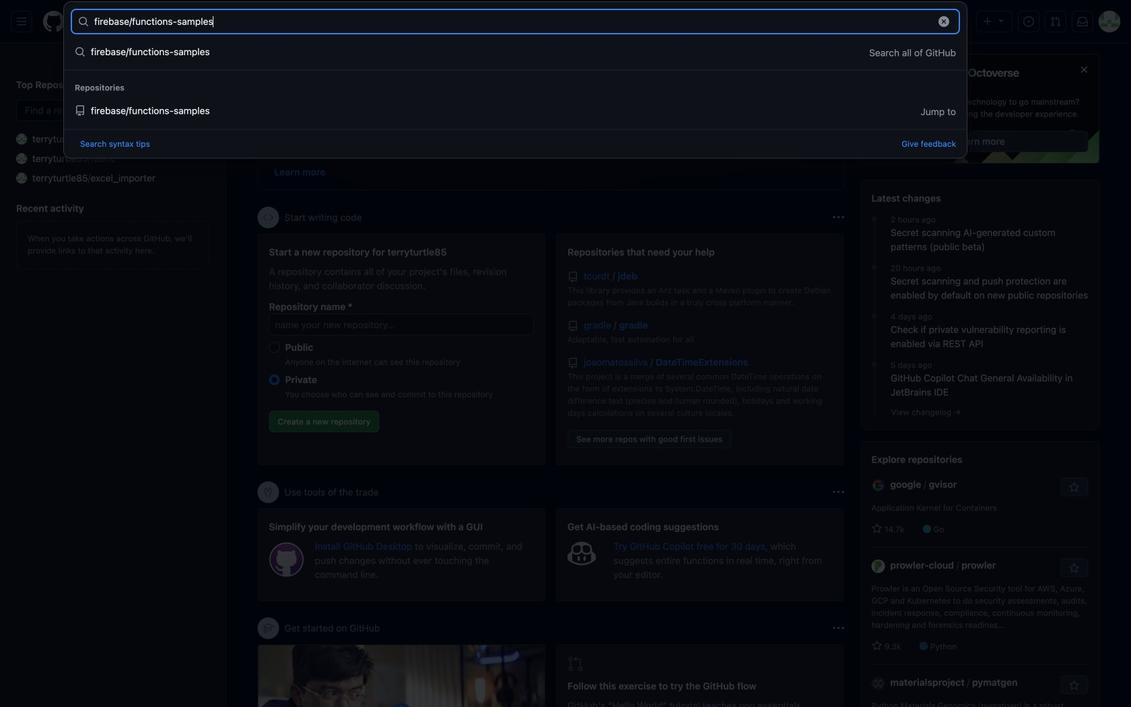 Task type: locate. For each thing, give the bounding box(es) containing it.
2 star this repository image from the top
[[1069, 680, 1080, 691]]

repo image down repo image
[[568, 358, 579, 369]]

what is github? element
[[258, 645, 546, 707]]

1 star this repository image from the top
[[1069, 563, 1080, 574]]

0 vertical spatial dot fill image
[[870, 214, 880, 224]]

repo image up repo image
[[568, 272, 579, 283]]

star image
[[872, 641, 883, 651]]

what is github? image
[[258, 645, 545, 707]]

repo image
[[568, 321, 579, 332]]

1 repo image from the top
[[568, 272, 579, 283]]

why am i seeing this? image
[[834, 487, 844, 498], [834, 623, 844, 634]]

3 dot fill image from the top
[[870, 359, 880, 370]]

1 vertical spatial star this repository image
[[1069, 680, 1080, 691]]

2 why am i seeing this? image from the top
[[834, 623, 844, 634]]

0 vertical spatial why am i seeing this? image
[[834, 487, 844, 498]]

2 vertical spatial dot fill image
[[870, 359, 880, 370]]

0 vertical spatial git pull request image
[[1051, 16, 1062, 27]]

1 why am i seeing this? image from the top
[[834, 487, 844, 498]]

explore element
[[861, 54, 1100, 707]]

star this repository image
[[1069, 482, 1080, 493]]

None text field
[[94, 11, 930, 32]]

terryturtle85 image
[[16, 134, 27, 144]]

dot fill image
[[870, 214, 880, 224], [870, 311, 880, 321], [870, 359, 880, 370]]

star image
[[872, 523, 883, 534]]

0 vertical spatial repo image
[[568, 272, 579, 283]]

1 vertical spatial why am i seeing this? image
[[834, 623, 844, 634]]

plus image
[[983, 16, 994, 27]]

mortar board image
[[263, 623, 274, 634]]

homepage image
[[43, 11, 65, 32]]

Find a repository… text field
[[16, 100, 209, 121]]

1 vertical spatial repo image
[[568, 358, 579, 369]]

excel_importer image
[[16, 173, 27, 184]]

2 repo image from the top
[[568, 358, 579, 369]]

git pull request image inside try the github flow element
[[568, 656, 584, 672]]

git pull request image
[[1051, 16, 1062, 27], [568, 656, 584, 672]]

0 vertical spatial star this repository image
[[1069, 563, 1080, 574]]

None radio
[[269, 342, 280, 353], [269, 375, 280, 385], [269, 342, 280, 353], [269, 375, 280, 385]]

repo image
[[568, 272, 579, 283], [568, 358, 579, 369]]

dialog
[[63, 1, 968, 159]]

1 vertical spatial dot fill image
[[870, 311, 880, 321]]

dot fill image
[[870, 262, 880, 273]]

simplify your development workflow with a gui element
[[258, 509, 546, 602]]

suggestions list box
[[64, 36, 967, 129]]

star this repository image
[[1069, 563, 1080, 574], [1069, 680, 1080, 691]]

@materialsproject profile image
[[872, 677, 885, 690]]

0 horizontal spatial git pull request image
[[568, 656, 584, 672]]

command palette image
[[944, 16, 955, 27]]

close image
[[1079, 64, 1090, 75]]

1 vertical spatial git pull request image
[[568, 656, 584, 672]]

@google profile image
[[872, 479, 885, 492]]



Task type: describe. For each thing, give the bounding box(es) containing it.
explore repositories navigation
[[861, 441, 1100, 707]]

Top Repositories search field
[[16, 100, 209, 121]]

triangle down image
[[996, 15, 1007, 26]]

fabric image
[[16, 153, 27, 164]]

star this repository image for @prowler-cloud profile image on the right bottom of page
[[1069, 563, 1080, 574]]

start a new repository element
[[258, 234, 546, 465]]

issue opened image
[[1024, 16, 1035, 27]]

try the github flow element
[[556, 645, 844, 707]]

2 dot fill image from the top
[[870, 311, 880, 321]]

name your new repository... text field
[[269, 314, 534, 335]]

repositories that need your help element
[[556, 234, 844, 465]]

why am i seeing this? image for try the github flow element
[[834, 623, 844, 634]]

notifications image
[[1078, 16, 1089, 27]]

github desktop image
[[269, 542, 304, 577]]

get ai-based coding suggestions element
[[556, 509, 844, 602]]

star this repository image for @materialsproject profile icon
[[1069, 680, 1080, 691]]

code image
[[263, 212, 274, 223]]

github logo image
[[872, 65, 1020, 90]]

@prowler-cloud profile image
[[872, 560, 885, 573]]

why am i seeing this? image for get ai-based coding suggestions element
[[834, 487, 844, 498]]

1 dot fill image from the top
[[870, 214, 880, 224]]

tools image
[[263, 487, 274, 498]]

why am i seeing this? image
[[834, 212, 844, 223]]

filter image
[[777, 61, 788, 71]]

1 horizontal spatial git pull request image
[[1051, 16, 1062, 27]]



Task type: vqa. For each thing, say whether or not it's contained in the screenshot.
star icon
yes



